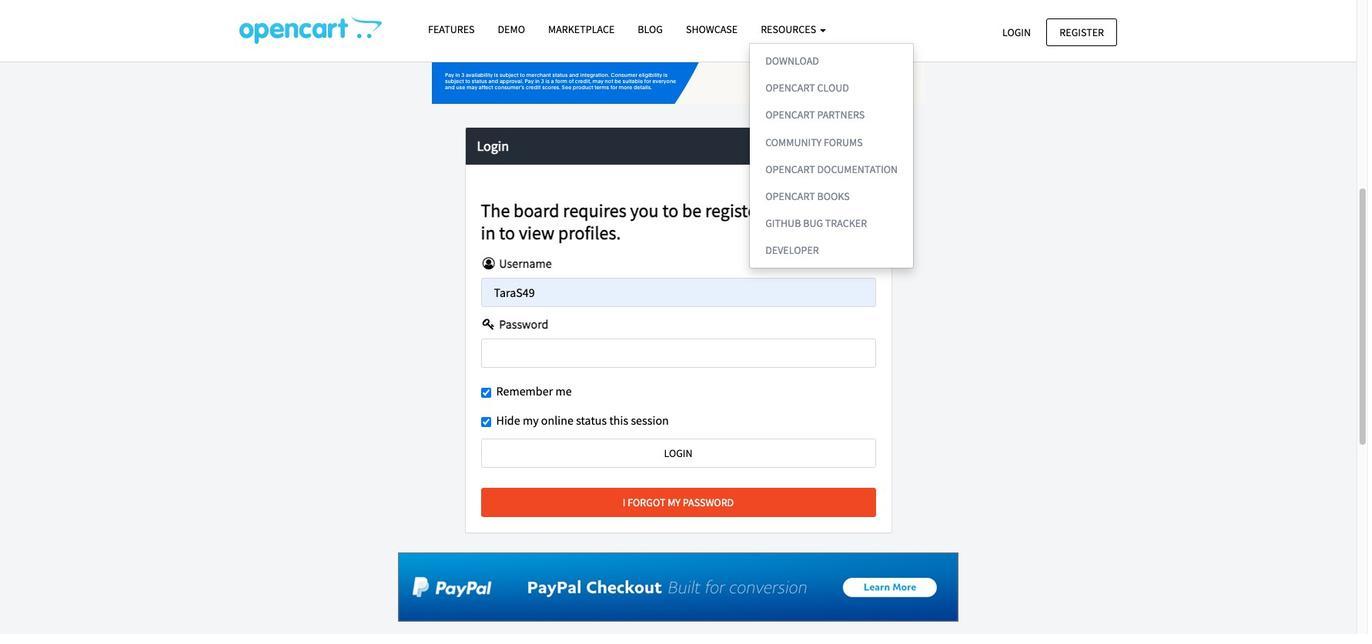 Task type: vqa. For each thing, say whether or not it's contained in the screenshot.
Remember
yes



Task type: describe. For each thing, give the bounding box(es) containing it.
partners
[[817, 108, 865, 122]]

developer link
[[750, 237, 913, 264]]

status
[[576, 413, 607, 428]]

github
[[765, 216, 801, 230]]

1 vertical spatial login
[[477, 137, 509, 154]]

demo link
[[486, 16, 537, 43]]

forums
[[824, 135, 863, 149]]

opencart books
[[765, 189, 850, 203]]

registered
[[705, 199, 783, 223]]

tracker
[[825, 216, 867, 230]]

features link
[[417, 16, 486, 43]]

resources
[[761, 22, 818, 36]]

remember me
[[496, 383, 572, 399]]

username
[[497, 256, 552, 271]]

showcase
[[686, 22, 738, 36]]

1 vertical spatial paypal payment gateway image
[[398, 553, 959, 622]]

0 horizontal spatial to
[[499, 221, 515, 245]]

session
[[631, 413, 669, 428]]

password
[[683, 496, 734, 510]]

hide
[[496, 413, 520, 428]]

1 horizontal spatial my
[[668, 496, 681, 510]]

i forgot my password
[[623, 496, 734, 510]]

1 horizontal spatial to
[[662, 199, 679, 223]]

opencart for opencart cloud
[[765, 81, 815, 95]]

user circle o image
[[481, 258, 497, 270]]

developer
[[765, 243, 819, 257]]

blog
[[638, 22, 663, 36]]

in
[[481, 221, 495, 245]]

community forums
[[765, 135, 863, 149]]

demo
[[498, 22, 525, 36]]

blog link
[[626, 16, 674, 43]]

1 horizontal spatial login
[[1002, 25, 1031, 39]]

cloud
[[817, 81, 849, 95]]

github bug tracker link
[[750, 210, 913, 237]]

opencart cloud
[[765, 81, 849, 95]]

opencart documentation
[[765, 162, 898, 176]]

hide my online status this session
[[496, 413, 669, 428]]

logged
[[820, 199, 872, 223]]

the board requires you to be registered and logged in to view profiles.
[[481, 199, 872, 245]]

opencart partners link
[[750, 102, 913, 129]]

be
[[682, 199, 702, 223]]



Task type: locate. For each thing, give the bounding box(es) containing it.
download
[[765, 54, 819, 68]]

3 opencart from the top
[[765, 162, 815, 176]]

opencart
[[765, 81, 815, 95], [765, 108, 815, 122], [765, 162, 815, 176], [765, 189, 815, 203]]

opencart inside opencart partners link
[[765, 108, 815, 122]]

remember
[[496, 383, 553, 399]]

opencart up github
[[765, 189, 815, 203]]

opencart books link
[[750, 183, 913, 210]]

login up the
[[477, 137, 509, 154]]

opencart inside the opencart cloud "link"
[[765, 81, 815, 95]]

4 opencart from the top
[[765, 189, 815, 203]]

0 vertical spatial my
[[523, 413, 539, 428]]

login left register
[[1002, 25, 1031, 39]]

community forums link
[[750, 129, 913, 156]]

you
[[630, 199, 659, 223]]

None checkbox
[[481, 388, 491, 398], [481, 418, 491, 428], [481, 388, 491, 398], [481, 418, 491, 428]]

register
[[1060, 25, 1104, 39]]

opencart up community
[[765, 108, 815, 122]]

i forgot my password link
[[481, 488, 876, 518]]

0 horizontal spatial my
[[523, 413, 539, 428]]

opencart for opencart books
[[765, 189, 815, 203]]

requires
[[563, 199, 626, 223]]

forgot
[[628, 496, 666, 510]]

0 horizontal spatial login
[[477, 137, 509, 154]]

documentation
[[817, 162, 898, 176]]

password
[[497, 316, 549, 332]]

to right in
[[499, 221, 515, 245]]

opencart documentation link
[[750, 156, 913, 183]]

opencart partners
[[765, 108, 865, 122]]

Username text field
[[481, 278, 876, 307]]

1 vertical spatial my
[[668, 496, 681, 510]]

features
[[428, 22, 475, 36]]

opencart inside opencart books link
[[765, 189, 815, 203]]

online
[[541, 413, 574, 428]]

2 opencart from the top
[[765, 108, 815, 122]]

opencart for opencart documentation
[[765, 162, 815, 176]]

opencart inside opencart documentation link
[[765, 162, 815, 176]]

to left be
[[662, 199, 679, 223]]

resources link
[[749, 16, 838, 43]]

register link
[[1047, 18, 1117, 46]]

paypal payment gateway image
[[432, 0, 925, 104], [398, 553, 959, 622]]

i
[[623, 496, 626, 510]]

and
[[786, 199, 816, 223]]

view
[[519, 221, 555, 245]]

Password password field
[[481, 339, 876, 368]]

my
[[523, 413, 539, 428], [668, 496, 681, 510]]

1 opencart from the top
[[765, 81, 815, 95]]

github bug tracker
[[765, 216, 867, 230]]

marketplace link
[[537, 16, 626, 43]]

key image
[[481, 318, 497, 330]]

the
[[481, 199, 510, 223]]

to
[[662, 199, 679, 223], [499, 221, 515, 245]]

profiles.
[[558, 221, 621, 245]]

community
[[765, 135, 822, 149]]

login
[[1002, 25, 1031, 39], [477, 137, 509, 154]]

me
[[555, 383, 572, 399]]

my right "hide"
[[523, 413, 539, 428]]

opencart cloud link
[[750, 75, 913, 102]]

this
[[609, 413, 628, 428]]

books
[[817, 189, 850, 203]]

0 vertical spatial paypal payment gateway image
[[432, 0, 925, 104]]

0 vertical spatial login
[[1002, 25, 1031, 39]]

bug
[[803, 216, 823, 230]]

board
[[514, 199, 559, 223]]

None submit
[[481, 439, 876, 468]]

opencart for opencart partners
[[765, 108, 815, 122]]

showcase link
[[674, 16, 749, 43]]

login link
[[989, 18, 1044, 46]]

my right the forgot
[[668, 496, 681, 510]]

download link
[[750, 48, 913, 75]]

opencart down download at the top right of the page
[[765, 81, 815, 95]]

opencart down community
[[765, 162, 815, 176]]

marketplace
[[548, 22, 615, 36]]



